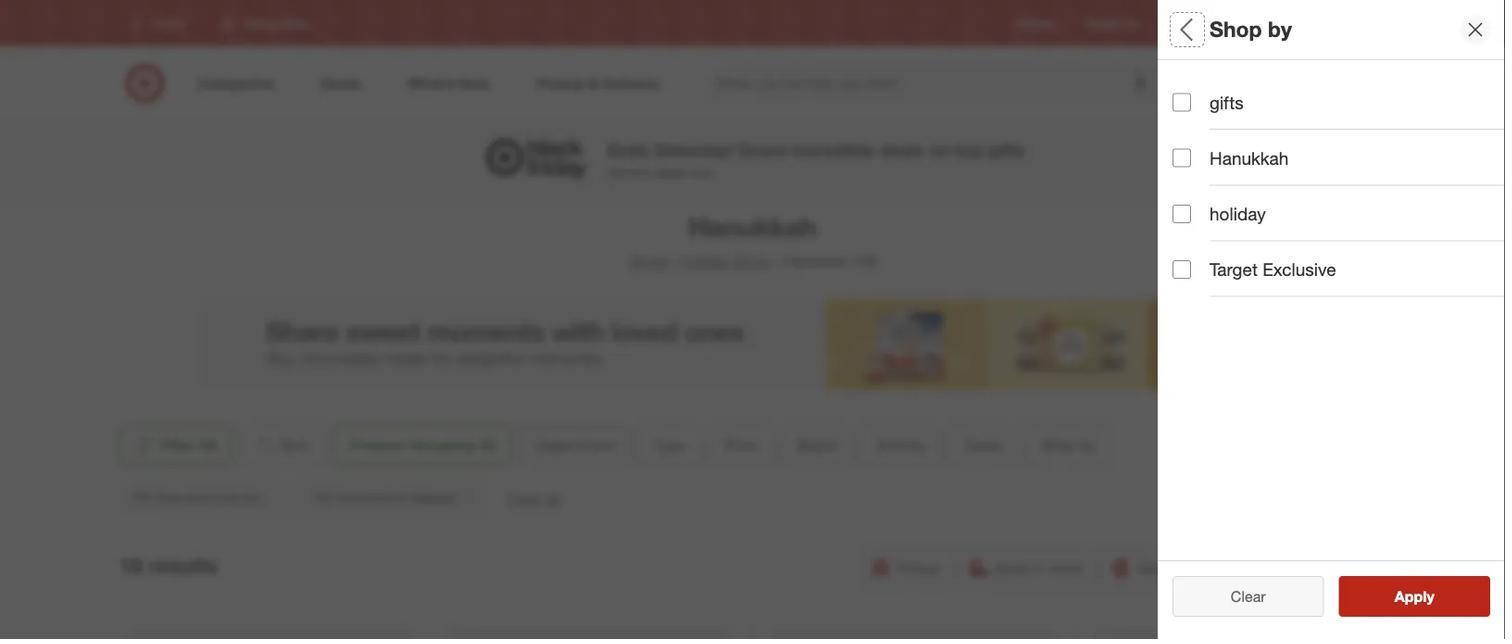 Task type: vqa. For each thing, say whether or not it's contained in the screenshot.
"$"
no



Task type: locate. For each thing, give the bounding box(es) containing it.
0 vertical spatial clear all button
[[507, 488, 561, 509]]

1 vertical spatial deals
[[654, 165, 685, 181]]

1 vertical spatial results
[[1406, 587, 1454, 605]]

apparel
[[411, 489, 456, 505]]

brand down holiday checkbox
[[1173, 274, 1223, 295]]

deals left the 'on'
[[880, 139, 925, 160]]

0 horizontal spatial pet
[[133, 489, 152, 505]]

target left circle
[[1242, 16, 1272, 30]]

saturday!
[[654, 139, 734, 160]]

by
[[1268, 16, 1292, 42], [910, 436, 926, 454], [1080, 436, 1096, 454]]

on
[[929, 139, 951, 160]]

Hanukkah checkbox
[[1173, 149, 1191, 167]]

results right see
[[1406, 587, 1454, 605]]

gifts right top
[[988, 139, 1025, 160]]

gifts inside "shop by" dialog
[[1210, 92, 1244, 113]]

target inside "shop by" dialog
[[1210, 259, 1258, 280]]

exercise
[[211, 489, 260, 505]]

target right target exclusive option
[[1210, 259, 1258, 280]]

get
[[607, 165, 628, 181]]

hanukkah
[[1210, 147, 1289, 169], [688, 210, 817, 243], [782, 252, 849, 270]]

gifts right gifts option
[[1210, 92, 1244, 113]]

1 horizontal spatial by
[[1080, 436, 1096, 454]]

0 horizontal spatial shop by
[[1041, 436, 1096, 454]]

holiday
[[681, 252, 730, 270]]

deals
[[965, 436, 1002, 454]]

shop in store button
[[960, 547, 1095, 588]]

shop
[[1210, 16, 1262, 42], [735, 252, 770, 270], [1041, 436, 1076, 454], [994, 559, 1029, 577]]

weekly ad
[[1086, 16, 1138, 30]]

1 horizontal spatial brand
[[1173, 274, 1223, 295]]

holiday
[[1210, 203, 1266, 224]]

0 horizontal spatial price
[[724, 436, 758, 454]]

0 horizontal spatial brand
[[797, 436, 837, 454]]

product
[[349, 436, 405, 454]]

delivery
[[1208, 559, 1262, 577]]

deals
[[880, 139, 925, 160], [654, 165, 685, 181]]

clear
[[507, 490, 542, 508], [1222, 587, 1257, 605], [1231, 587, 1266, 605]]

0 horizontal spatial results
[[149, 553, 218, 579]]

0 vertical spatial type button
[[1173, 125, 1505, 190]]

0 horizontal spatial clear all button
[[507, 488, 561, 509]]

1 vertical spatial shop by
[[1041, 436, 1096, 454]]

gifts checkbox
[[1173, 93, 1191, 112]]

by inside button
[[1080, 436, 1096, 454]]

advertisement region
[[197, 298, 1308, 391]]

pet costumes & apparel button
[[300, 477, 489, 518]]

price
[[1173, 209, 1216, 230], [724, 436, 758, 454]]

hanukkah 8 days of cat toys - 8ct - boots & barkley™ image
[[448, 628, 734, 639], [448, 628, 734, 639]]

by for shop by button
[[1080, 436, 1096, 454]]

2 horizontal spatial by
[[1268, 16, 1292, 42]]

hanukkah up holiday
[[1210, 147, 1289, 169]]

What can we help you find? suggestions appear below search field
[[705, 63, 1167, 104]]

1 vertical spatial price
[[724, 436, 758, 454]]

ends
[[607, 139, 649, 160]]

in
[[1033, 559, 1045, 577]]

0 horizontal spatial price button
[[709, 425, 774, 466]]

pet left costumes
[[314, 489, 333, 505]]

results
[[149, 553, 218, 579], [1406, 587, 1454, 605]]

all filters dialog
[[1158, 0, 1505, 639]]

0 vertical spatial results
[[149, 553, 218, 579]]

16 results
[[119, 553, 218, 579]]

redcard link
[[1168, 15, 1212, 31]]

1 horizontal spatial pet
[[314, 489, 333, 505]]

deals right 'the'
[[654, 165, 685, 181]]

0 vertical spatial department button
[[1173, 60, 1505, 125]]

0 horizontal spatial clear all
[[507, 490, 561, 508]]

sort
[[281, 436, 309, 454]]

0 horizontal spatial /
[[672, 252, 677, 270]]

0 vertical spatial shop by
[[1210, 16, 1292, 42]]

target circle
[[1242, 16, 1304, 30]]

see results
[[1375, 587, 1454, 605]]

shop by dialog
[[1158, 0, 1505, 639]]

the
[[632, 165, 650, 181]]

type
[[1173, 144, 1212, 165], [654, 436, 685, 454]]

1 horizontal spatial clear all button
[[1173, 576, 1324, 617]]

by for sold by button
[[910, 436, 926, 454]]

apply
[[1395, 587, 1435, 605]]

results for see results
[[1406, 587, 1454, 605]]

1 horizontal spatial price
[[1173, 209, 1216, 230]]

(2) right grouping
[[479, 436, 496, 454]]

15.75" hanukkah plush and rope bone dog toy - boots & barkley™ image
[[1093, 628, 1379, 639], [1093, 628, 1379, 639]]

costumes
[[337, 489, 396, 505]]

results inside button
[[1406, 587, 1454, 605]]

1 vertical spatial department button
[[520, 425, 631, 466]]

0 vertical spatial price
[[1173, 209, 1216, 230]]

0 vertical spatial all
[[546, 490, 561, 508]]

/ right holiday shop link
[[773, 252, 778, 270]]

1 horizontal spatial type
[[1173, 144, 1212, 165]]

department button
[[1173, 60, 1505, 125], [520, 425, 631, 466]]

pet for pet costumes & apparel
[[314, 489, 333, 505]]

same day delivery button
[[1102, 547, 1274, 588]]

0 vertical spatial type
[[1173, 144, 1212, 165]]

hanukkah target / holiday shop / hanukkah (16)
[[628, 210, 877, 270]]

1 vertical spatial type button
[[638, 425, 701, 466]]

target
[[1242, 16, 1272, 30], [628, 252, 668, 270], [1210, 259, 1258, 280]]

store
[[1049, 559, 1083, 577]]

clear all button
[[507, 488, 561, 509], [1173, 576, 1324, 617]]

/ right target link
[[672, 252, 677, 270]]

(2) right the 'filter'
[[200, 436, 217, 454]]

0 vertical spatial clear all
[[507, 490, 561, 508]]

0 vertical spatial brand
[[1173, 274, 1223, 295]]

1 horizontal spatial department
[[1173, 79, 1273, 101]]

brand button
[[1173, 255, 1505, 320], [781, 425, 853, 466]]

0 horizontal spatial deals
[[654, 165, 685, 181]]

redcard
[[1168, 16, 1212, 30]]

1 horizontal spatial price button
[[1173, 190, 1505, 255]]

filter (2)
[[160, 436, 217, 454]]

sold by
[[876, 436, 926, 454]]

ad
[[1124, 16, 1138, 30]]

1 horizontal spatial deals
[[880, 139, 925, 160]]

results right 16 at the left bottom
[[149, 553, 218, 579]]

search
[[1154, 76, 1198, 94]]

brand left sold
[[797, 436, 837, 454]]

brand
[[1173, 274, 1223, 295], [797, 436, 837, 454]]

all
[[546, 490, 561, 508], [1261, 587, 1275, 605]]

product grouping (2)
[[349, 436, 496, 454]]

clear all
[[507, 490, 561, 508], [1222, 587, 1275, 605]]

1 horizontal spatial all
[[1261, 587, 1275, 605]]

0 vertical spatial brand button
[[1173, 255, 1505, 320]]

sort button
[[239, 425, 325, 466]]

type inside all filters dialog
[[1173, 144, 1212, 165]]

1 pet from the left
[[133, 489, 152, 505]]

1 vertical spatial hanukkah
[[688, 210, 817, 243]]

2 vertical spatial hanukkah
[[782, 252, 849, 270]]

pet
[[133, 489, 152, 505], [314, 489, 333, 505]]

pet left toys in the bottom of the page
[[133, 489, 152, 505]]

1 vertical spatial clear all
[[1222, 587, 1275, 605]]

Target Exclusive checkbox
[[1173, 260, 1191, 279]]

shop by inside "shop by" dialog
[[1210, 16, 1292, 42]]

1 vertical spatial all
[[1261, 587, 1275, 605]]

hanukkah left (16)
[[782, 252, 849, 270]]

hanukkah inside "shop by" dialog
[[1210, 147, 1289, 169]]

search button
[[1154, 63, 1198, 107]]

deals button
[[949, 425, 1018, 466]]

weekly ad link
[[1086, 15, 1138, 31]]

0 horizontal spatial gifts
[[988, 139, 1025, 160]]

(16)
[[853, 252, 877, 270]]

hanukkah matching family cat and dog bandana - wondershop™ - blue - one size fits most image
[[771, 628, 1056, 639], [771, 628, 1056, 639]]

2 pet from the left
[[314, 489, 333, 505]]

0 horizontal spatial (2)
[[200, 436, 217, 454]]

hanukkah 8 days of dog toys - boots & barkley™ image
[[126, 628, 411, 639], [126, 628, 411, 639]]

0 vertical spatial deals
[[880, 139, 925, 160]]

0 vertical spatial gifts
[[1210, 92, 1244, 113]]

brand inside all filters dialog
[[1173, 274, 1223, 295]]

1 vertical spatial type
[[654, 436, 685, 454]]

target for target circle
[[1242, 16, 1272, 30]]

1 horizontal spatial clear all
[[1222, 587, 1275, 605]]

1 horizontal spatial /
[[773, 252, 778, 270]]

ends saturday! score incredible deals on top gifts get the deals now.
[[607, 139, 1025, 181]]

hanukkah up holiday shop link
[[688, 210, 817, 243]]

0 horizontal spatial type
[[654, 436, 685, 454]]

price button
[[1173, 190, 1505, 255], [709, 425, 774, 466]]

by inside button
[[910, 436, 926, 454]]

department
[[1173, 79, 1273, 101], [536, 436, 615, 454]]

1 horizontal spatial department button
[[1173, 60, 1505, 125]]

1 vertical spatial brand
[[797, 436, 837, 454]]

0 horizontal spatial by
[[910, 436, 926, 454]]

gifts
[[1210, 92, 1244, 113], [988, 139, 1025, 160]]

filters
[[1204, 16, 1262, 42]]

(2)
[[200, 436, 217, 454], [479, 436, 496, 454]]

0 horizontal spatial all
[[546, 490, 561, 508]]

by inside dialog
[[1268, 16, 1292, 42]]

shop by
[[1210, 16, 1292, 42], [1041, 436, 1096, 454]]

1 horizontal spatial results
[[1406, 587, 1454, 605]]

1 horizontal spatial (2)
[[479, 436, 496, 454]]

1 vertical spatial brand button
[[781, 425, 853, 466]]

1 horizontal spatial shop by
[[1210, 16, 1292, 42]]

0 vertical spatial department
[[1173, 79, 1273, 101]]

0 vertical spatial hanukkah
[[1210, 147, 1289, 169]]

price inside all filters dialog
[[1173, 209, 1216, 230]]

1 vertical spatial gifts
[[988, 139, 1025, 160]]

1 (2) from the left
[[200, 436, 217, 454]]

clear all inside all filters dialog
[[1222, 587, 1275, 605]]

1 horizontal spatial type button
[[1173, 125, 1505, 190]]

1 horizontal spatial gifts
[[1210, 92, 1244, 113]]

brand button inside all filters dialog
[[1173, 255, 1505, 320]]

exclusive
[[1263, 259, 1336, 280]]

target left holiday
[[628, 252, 668, 270]]

0 horizontal spatial department
[[536, 436, 615, 454]]

1 horizontal spatial brand button
[[1173, 255, 1505, 320]]

2 / from the left
[[773, 252, 778, 270]]

1 vertical spatial department
[[536, 436, 615, 454]]

type button
[[1173, 125, 1505, 190], [638, 425, 701, 466]]

pet for pet toys and exercise
[[133, 489, 152, 505]]



Task type: describe. For each thing, give the bounding box(es) containing it.
target for target exclusive
[[1210, 259, 1258, 280]]

filter (2) button
[[119, 425, 232, 466]]

apply button
[[1339, 576, 1490, 617]]

shop in store
[[994, 559, 1083, 577]]

target link
[[628, 252, 668, 270]]

toys
[[156, 489, 182, 505]]

now.
[[689, 165, 715, 181]]

all
[[1173, 16, 1198, 42]]

&
[[399, 489, 408, 505]]

circle
[[1275, 16, 1304, 30]]

shop inside dialog
[[1210, 16, 1262, 42]]

see
[[1375, 587, 1402, 605]]

1 vertical spatial clear all button
[[1173, 576, 1324, 617]]

hanukkah for hanukkah
[[1210, 147, 1289, 169]]

sold
[[876, 436, 906, 454]]

shop by button
[[1025, 425, 1112, 466]]

filter
[[160, 436, 196, 454]]

incredible
[[792, 139, 875, 160]]

grouping
[[409, 436, 475, 454]]

sold by button
[[860, 425, 942, 466]]

top
[[955, 139, 983, 160]]

clear button
[[1173, 576, 1324, 617]]

0 horizontal spatial type button
[[638, 425, 701, 466]]

see results button
[[1339, 576, 1490, 617]]

shop by inside shop by button
[[1041, 436, 1096, 454]]

target circle link
[[1242, 15, 1304, 31]]

(2) inside button
[[200, 436, 217, 454]]

gifts inside ends saturday! score incredible deals on top gifts get the deals now.
[[988, 139, 1025, 160]]

all filters
[[1173, 16, 1262, 42]]

clear inside button
[[1231, 587, 1266, 605]]

shop inside 'hanukkah target / holiday shop / hanukkah (16)'
[[735, 252, 770, 270]]

day
[[1179, 559, 1204, 577]]

0 horizontal spatial brand button
[[781, 425, 853, 466]]

hanukkah for hanukkah target / holiday shop / hanukkah (16)
[[688, 210, 817, 243]]

shop inside button
[[994, 559, 1029, 577]]

all inside dialog
[[1261, 587, 1275, 605]]

pet toys and exercise button
[[119, 477, 292, 518]]

target exclusive
[[1210, 259, 1336, 280]]

registry
[[1015, 16, 1056, 30]]

2 (2) from the left
[[479, 436, 496, 454]]

weekly
[[1086, 16, 1121, 30]]

shipping button
[[1281, 547, 1386, 588]]

department inside all filters dialog
[[1173, 79, 1273, 101]]

0 horizontal spatial department button
[[520, 425, 631, 466]]

score
[[739, 139, 788, 160]]

pickup button
[[861, 547, 952, 588]]

pickup
[[896, 559, 940, 577]]

holiday shop link
[[681, 252, 770, 270]]

department button inside all filters dialog
[[1173, 60, 1505, 125]]

same day delivery
[[1136, 559, 1262, 577]]

pet toys and exercise
[[133, 489, 260, 505]]

clear inside all filters dialog
[[1222, 587, 1257, 605]]

0 vertical spatial price button
[[1173, 190, 1505, 255]]

results for 16 results
[[149, 553, 218, 579]]

holiday checkbox
[[1173, 205, 1191, 223]]

shop inside button
[[1041, 436, 1076, 454]]

shipping
[[1315, 559, 1374, 577]]

pet costumes & apparel
[[314, 489, 456, 505]]

1 / from the left
[[672, 252, 677, 270]]

1 vertical spatial price button
[[709, 425, 774, 466]]

16
[[119, 553, 143, 579]]

same
[[1136, 559, 1175, 577]]

registry link
[[1015, 15, 1056, 31]]

and
[[185, 489, 207, 505]]

target inside 'hanukkah target / holiday shop / hanukkah (16)'
[[628, 252, 668, 270]]



